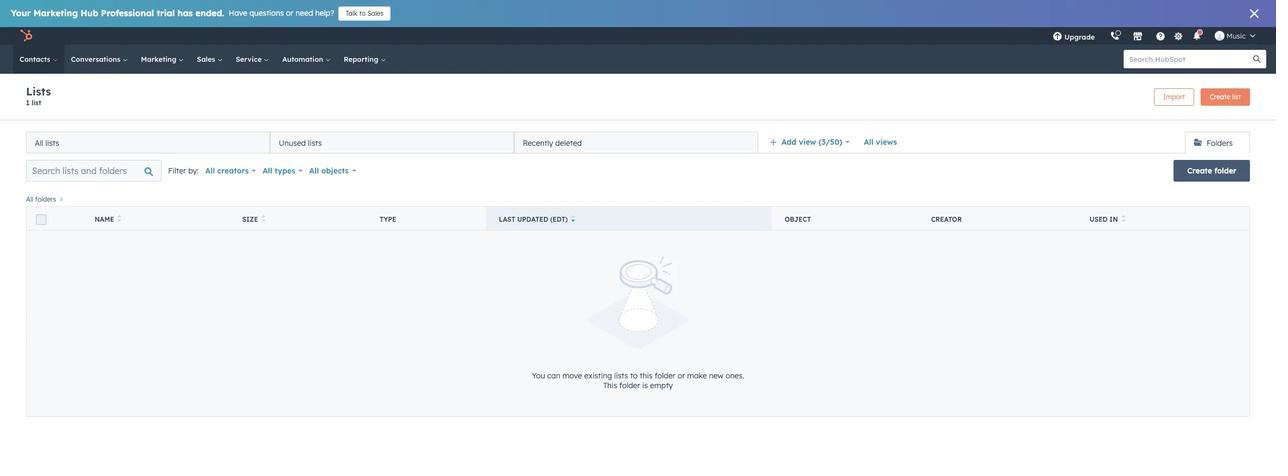 Task type: vqa. For each thing, say whether or not it's contained in the screenshot.
the logic
no



Task type: describe. For each thing, give the bounding box(es) containing it.
descending sort. press to sort ascending. element
[[571, 215, 575, 224]]

create list link
[[1201, 88, 1251, 106]]

talk
[[346, 9, 358, 17]]

music button
[[1209, 27, 1263, 44]]

press to sort. element for used in
[[1122, 215, 1126, 224]]

hubspot link
[[13, 29, 41, 42]]

contacts
[[20, 55, 52, 63]]

unused lists
[[279, 138, 322, 148]]

press to sort. image for size
[[261, 215, 266, 223]]

1 vertical spatial sales
[[197, 55, 217, 63]]

all types
[[263, 166, 295, 176]]

folders
[[35, 196, 56, 204]]

(edt)
[[550, 216, 568, 224]]

all lists
[[35, 138, 59, 148]]

import
[[1164, 93, 1186, 101]]

ended.
[[196, 8, 224, 18]]

greg robinson image
[[1215, 31, 1225, 41]]

deleted
[[556, 138, 582, 148]]

this
[[603, 381, 618, 391]]

or inside your marketing hub professional trial has ended. have questions or need help?
[[286, 8, 294, 18]]

service link
[[229, 44, 276, 74]]

settings link
[[1172, 30, 1186, 42]]

press to sort. element for name
[[117, 215, 121, 224]]

last updated (edt)
[[499, 216, 568, 224]]

Search HubSpot search field
[[1124, 50, 1257, 68]]

object
[[785, 216, 811, 224]]

import link
[[1154, 88, 1195, 106]]

contacts link
[[13, 44, 64, 74]]

(3/50)
[[819, 137, 843, 147]]

calling icon image
[[1111, 31, 1120, 41]]

all folders navigation
[[26, 193, 1251, 206]]

move
[[563, 371, 582, 381]]

make
[[687, 371, 707, 381]]

used
[[1090, 216, 1108, 224]]

add view (3/50) button
[[763, 131, 857, 153]]

all creators
[[205, 166, 249, 176]]

need
[[296, 8, 313, 18]]

lists inside you can move existing lists to this folder or make new ones. this folder is empty
[[615, 371, 628, 381]]

hub
[[81, 8, 98, 18]]

talk to sales button
[[339, 7, 391, 21]]

your
[[11, 8, 31, 18]]

views
[[876, 137, 897, 147]]

ones.
[[726, 371, 745, 381]]

objects
[[321, 166, 349, 176]]

used in
[[1090, 216, 1119, 224]]

unused
[[279, 138, 306, 148]]

reporting link
[[337, 44, 393, 74]]

by:
[[188, 166, 199, 176]]

folders
[[1207, 138, 1233, 148]]

conversations
[[71, 55, 123, 63]]

types
[[275, 166, 295, 176]]

trial
[[157, 8, 175, 18]]

add view (3/50)
[[782, 137, 843, 147]]

press to sort. image for name
[[117, 215, 121, 223]]

0 horizontal spatial folder
[[620, 381, 640, 391]]

last
[[499, 216, 516, 224]]

Search lists and folders search field
[[26, 160, 162, 182]]

add
[[782, 137, 797, 147]]

you can move existing lists to this folder or make new ones. this folder is empty
[[532, 371, 745, 391]]

all for all creators
[[205, 166, 215, 176]]

all for all lists
[[35, 138, 43, 148]]

all for all folders
[[26, 196, 33, 204]]

recently
[[523, 138, 553, 148]]

in
[[1110, 216, 1119, 224]]

size button
[[229, 207, 367, 231]]

view
[[799, 137, 817, 147]]

to inside button
[[359, 9, 366, 17]]

all views link
[[857, 131, 905, 153]]

creator
[[932, 216, 962, 224]]

0 vertical spatial marketing
[[33, 8, 78, 18]]

automation
[[282, 55, 325, 63]]

your marketing hub professional trial has ended. have questions or need help?
[[11, 8, 334, 18]]

alert containing you can move existing lists to this folder or make new ones.
[[40, 257, 1237, 391]]

updated
[[518, 216, 549, 224]]

lists banner
[[26, 85, 1251, 109]]



Task type: locate. For each thing, give the bounding box(es) containing it.
0 horizontal spatial sales
[[197, 55, 217, 63]]

lists for unused lists
[[308, 138, 322, 148]]

list right 1
[[32, 99, 41, 107]]

all creators button
[[205, 163, 256, 179]]

create folder button
[[1174, 160, 1251, 182]]

0 horizontal spatial press to sort. element
[[117, 215, 121, 224]]

0 horizontal spatial press to sort. image
[[117, 215, 121, 223]]

1 horizontal spatial lists
[[308, 138, 322, 148]]

all for all views
[[864, 137, 874, 147]]

to left this
[[631, 371, 638, 381]]

calling icon button
[[1106, 29, 1125, 43]]

used in button
[[1077, 207, 1250, 231]]

folder
[[1215, 166, 1237, 176], [655, 371, 676, 381], [620, 381, 640, 391]]

1 horizontal spatial marketing
[[141, 55, 179, 63]]

upgrade
[[1065, 33, 1095, 41]]

lists
[[26, 85, 51, 98]]

marketing down trial
[[141, 55, 179, 63]]

this
[[640, 371, 653, 381]]

0 vertical spatial to
[[359, 9, 366, 17]]

lists right the 'unused'
[[308, 138, 322, 148]]

2 horizontal spatial press to sort. image
[[1122, 215, 1126, 223]]

0 vertical spatial create
[[1210, 93, 1231, 101]]

all left views
[[864, 137, 874, 147]]

0 horizontal spatial marketing
[[33, 8, 78, 18]]

marketing
[[33, 8, 78, 18], [141, 55, 179, 63]]

marketplaces button
[[1127, 27, 1150, 44]]

alert
[[40, 257, 1237, 391]]

all right the 'by:'
[[205, 166, 215, 176]]

empty
[[650, 381, 673, 391]]

or
[[286, 8, 294, 18], [678, 371, 685, 381]]

0 vertical spatial sales
[[368, 9, 384, 17]]

2 horizontal spatial lists
[[615, 371, 628, 381]]

or left make
[[678, 371, 685, 381]]

1
[[26, 99, 30, 107]]

recently deleted
[[523, 138, 582, 148]]

create down folders
[[1188, 166, 1213, 176]]

0 horizontal spatial lists
[[45, 138, 59, 148]]

0 horizontal spatial list
[[32, 99, 41, 107]]

to
[[359, 9, 366, 17], [631, 371, 638, 381]]

2 horizontal spatial folder
[[1215, 166, 1237, 176]]

0 horizontal spatial or
[[286, 8, 294, 18]]

last updated (edt) button
[[486, 207, 772, 231]]

1 vertical spatial create
[[1188, 166, 1213, 176]]

2 press to sort. element from the left
[[261, 215, 266, 224]]

list up folders
[[1233, 93, 1241, 101]]

0 horizontal spatial to
[[359, 9, 366, 17]]

folder down folders
[[1215, 166, 1237, 176]]

new
[[709, 371, 724, 381]]

press to sort. image right the size
[[261, 215, 266, 223]]

lists down lists 1 list
[[45, 138, 59, 148]]

lists 1 list
[[26, 85, 51, 107]]

create folder
[[1188, 166, 1237, 176]]

hubspot image
[[20, 29, 33, 42]]

1 vertical spatial marketing
[[141, 55, 179, 63]]

menu containing music
[[1045, 27, 1264, 44]]

1 horizontal spatial to
[[631, 371, 638, 381]]

reporting
[[344, 55, 381, 63]]

folder inside button
[[1215, 166, 1237, 176]]

you
[[532, 371, 545, 381]]

help button
[[1152, 27, 1170, 44]]

press to sort. image for used in
[[1122, 215, 1126, 223]]

create list
[[1210, 93, 1241, 101]]

or inside you can move existing lists to this folder or make new ones. this folder is empty
[[678, 371, 685, 381]]

1 horizontal spatial sales
[[368, 9, 384, 17]]

create right import
[[1210, 93, 1231, 101]]

service
[[236, 55, 264, 63]]

help?
[[315, 8, 334, 18]]

press to sort. element for size
[[261, 215, 266, 224]]

all folders
[[26, 196, 56, 204]]

3 press to sort. element from the left
[[1122, 215, 1126, 224]]

all inside popup button
[[263, 166, 272, 176]]

search image
[[1254, 55, 1261, 63]]

automation link
[[276, 44, 337, 74]]

1 vertical spatial or
[[678, 371, 685, 381]]

lists for all lists
[[45, 138, 59, 148]]

existing
[[584, 371, 612, 381]]

notifications image
[[1192, 32, 1202, 42]]

all inside "navigation"
[[26, 196, 33, 204]]

creators
[[217, 166, 249, 176]]

all types button
[[263, 163, 303, 179]]

have
[[229, 8, 247, 18]]

3 press to sort. image from the left
[[1122, 215, 1126, 223]]

sales inside button
[[368, 9, 384, 17]]

conversations link
[[64, 44, 134, 74]]

folder right this
[[655, 371, 676, 381]]

marketplaces image
[[1133, 32, 1143, 42]]

sales right talk
[[368, 9, 384, 17]]

search button
[[1248, 50, 1267, 68]]

name button
[[82, 207, 229, 231]]

size
[[242, 216, 258, 224]]

press to sort. image
[[117, 215, 121, 223], [261, 215, 266, 223], [1122, 215, 1126, 223]]

all left objects at left top
[[309, 166, 319, 176]]

1 horizontal spatial list
[[1233, 93, 1241, 101]]

close image
[[1251, 9, 1259, 18]]

2 horizontal spatial press to sort. element
[[1122, 215, 1126, 224]]

press to sort. element inside the used in button
[[1122, 215, 1126, 224]]

settings image
[[1174, 32, 1184, 42]]

create
[[1210, 93, 1231, 101], [1188, 166, 1213, 176]]

descending sort. press to sort ascending. image
[[571, 215, 575, 223]]

sales left service
[[197, 55, 217, 63]]

upgrade image
[[1053, 32, 1063, 42]]

lists
[[45, 138, 59, 148], [308, 138, 322, 148], [615, 371, 628, 381]]

list
[[1233, 93, 1241, 101], [32, 99, 41, 107]]

to right talk
[[359, 9, 366, 17]]

create for create folder
[[1188, 166, 1213, 176]]

music
[[1227, 31, 1246, 40]]

marketing link
[[134, 44, 190, 74]]

professional
[[101, 8, 154, 18]]

to inside you can move existing lists to this folder or make new ones. this folder is empty
[[631, 371, 638, 381]]

create inside create folder button
[[1188, 166, 1213, 176]]

1 horizontal spatial press to sort. image
[[261, 215, 266, 223]]

marketing left hub
[[33, 8, 78, 18]]

press to sort. element
[[117, 215, 121, 224], [261, 215, 266, 224], [1122, 215, 1126, 224]]

all left folders
[[26, 196, 33, 204]]

all views
[[864, 137, 897, 147]]

list inside lists 1 list
[[32, 99, 41, 107]]

sales link
[[190, 44, 229, 74]]

folder left is at the right bottom of the page
[[620, 381, 640, 391]]

1 horizontal spatial press to sort. element
[[261, 215, 266, 224]]

press to sort. element inside size button
[[261, 215, 266, 224]]

help image
[[1156, 32, 1166, 42]]

is
[[643, 381, 648, 391]]

press to sort. image right name
[[117, 215, 121, 223]]

1 vertical spatial to
[[631, 371, 638, 381]]

create inside the lists banner
[[1210, 93, 1231, 101]]

2 press to sort. image from the left
[[261, 215, 266, 223]]

has
[[178, 8, 193, 18]]

all left types
[[263, 166, 272, 176]]

name
[[95, 216, 114, 224]]

press to sort. image right the in
[[1122, 215, 1126, 223]]

0 vertical spatial or
[[286, 8, 294, 18]]

press to sort. image inside name button
[[117, 215, 121, 223]]

press to sort. image inside the used in button
[[1122, 215, 1126, 223]]

menu item
[[1103, 27, 1105, 44]]

notifications button
[[1188, 27, 1207, 44]]

menu
[[1045, 27, 1264, 44]]

press to sort. element right the size
[[261, 215, 266, 224]]

type
[[380, 216, 396, 224]]

all objects
[[309, 166, 349, 176]]

press to sort. element right name
[[117, 215, 121, 224]]

questions
[[250, 8, 284, 18]]

all objects button
[[309, 163, 356, 179]]

all down lists 1 list
[[35, 138, 43, 148]]

1 horizontal spatial or
[[678, 371, 685, 381]]

filter by:
[[168, 166, 199, 176]]

can
[[548, 371, 561, 381]]

all for all objects
[[309, 166, 319, 176]]

talk to sales
[[346, 9, 384, 17]]

press to sort. image inside size button
[[261, 215, 266, 223]]

all for all types
[[263, 166, 272, 176]]

filter
[[168, 166, 186, 176]]

lists right existing
[[615, 371, 628, 381]]

1 press to sort. element from the left
[[117, 215, 121, 224]]

or left the 'need'
[[286, 8, 294, 18]]

1 horizontal spatial folder
[[655, 371, 676, 381]]

press to sort. element inside name button
[[117, 215, 121, 224]]

1 press to sort. image from the left
[[117, 215, 121, 223]]

press to sort. element right the in
[[1122, 215, 1126, 224]]

create for create list
[[1210, 93, 1231, 101]]



